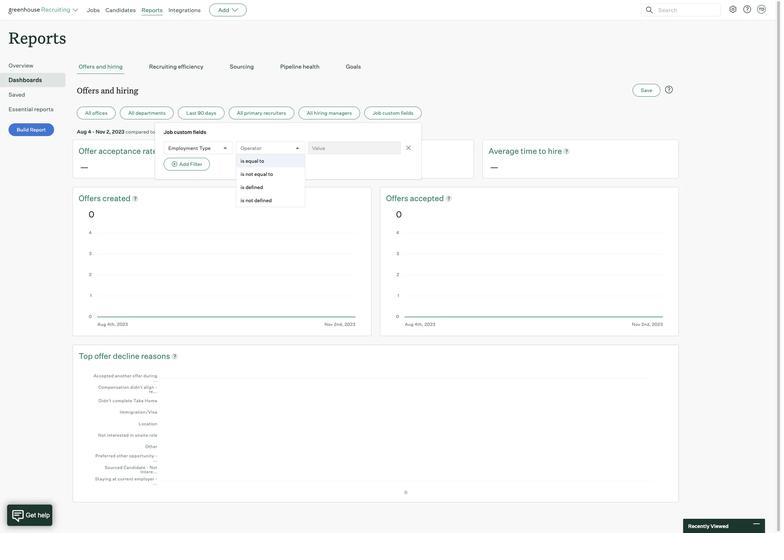 Task type: describe. For each thing, give the bounding box(es) containing it.
90
[[198, 110, 204, 116]]

pipeline health
[[280, 63, 320, 70]]

recently viewed
[[688, 524, 729, 530]]

dashboards
[[9, 77, 42, 84]]

created link
[[103, 193, 130, 204]]

all for all departments
[[128, 110, 134, 116]]

recruiters
[[263, 110, 286, 116]]

average time to for fill
[[284, 146, 343, 156]]

all for all primary recruiters
[[237, 110, 243, 116]]

add button
[[209, 4, 247, 16]]

goals
[[346, 63, 361, 70]]

1 horizontal spatial reports
[[142, 6, 163, 14]]

created
[[103, 194, 130, 203]]

viewed
[[711, 524, 729, 530]]

average for hire
[[489, 146, 519, 156]]

saved link
[[9, 90, 63, 99]]

to left hire
[[539, 146, 546, 156]]

offices
[[92, 110, 108, 116]]

to left "fill"
[[334, 146, 341, 156]]

recruiting
[[149, 63, 177, 70]]

0 for created
[[89, 209, 94, 220]]

job custom fields button
[[364, 107, 422, 120]]

primary
[[244, 110, 262, 116]]

save
[[641, 87, 652, 93]]

1 vertical spatial hiring
[[116, 85, 138, 96]]

is for is not equal to
[[241, 171, 244, 177]]

essential
[[9, 106, 33, 113]]

managers
[[329, 110, 352, 116]]

top offer decline
[[79, 352, 141, 361]]

reports link
[[142, 6, 163, 14]]

overview link
[[9, 61, 63, 70]]

is for is not defined
[[241, 198, 244, 204]]

jobs
[[87, 6, 100, 14]]

fill
[[343, 146, 352, 156]]

Value text field
[[308, 142, 401, 155]]

save button
[[633, 84, 661, 97]]

Search text field
[[657, 5, 714, 15]]

pipeline
[[280, 63, 302, 70]]

1 vertical spatial defined
[[254, 198, 272, 204]]

all departments
[[128, 110, 166, 116]]

build
[[17, 127, 29, 133]]

is for is equal to
[[241, 158, 244, 164]]

hiring inside offers and hiring button
[[107, 63, 123, 70]]

2,
[[106, 129, 111, 135]]

dashboards link
[[9, 76, 63, 84]]

compared
[[126, 129, 149, 135]]

decline
[[113, 352, 139, 361]]

rate link
[[143, 146, 157, 157]]

time link for hire
[[521, 146, 539, 157]]

reasons
[[141, 352, 170, 361]]

custom inside button
[[382, 110, 400, 116]]

not for defined
[[246, 198, 253, 204]]

offers inside offers and hiring button
[[79, 63, 95, 70]]

1 vertical spatial and
[[101, 85, 114, 96]]

all for all offices
[[85, 110, 91, 116]]

all offices button
[[77, 107, 116, 120]]

td
[[759, 7, 764, 12]]

greenhouse recruiting image
[[9, 6, 73, 14]]

1 vertical spatial fields
[[193, 129, 206, 135]]

1 2023 from the left
[[112, 129, 124, 135]]

6
[[167, 129, 171, 135]]

1 — from the left
[[80, 162, 89, 173]]

4
[[88, 129, 91, 135]]

td button
[[756, 4, 767, 15]]

2 aug from the left
[[175, 129, 185, 135]]

add filter button
[[164, 158, 210, 171]]

average link for hire
[[489, 146, 521, 157]]

is defined
[[241, 184, 263, 190]]

fill link
[[343, 146, 352, 157]]

last 90 days
[[186, 110, 216, 116]]

all hiring managers
[[307, 110, 352, 116]]

integrations link
[[168, 6, 201, 14]]

faq image
[[665, 85, 673, 94]]

add for add filter
[[179, 161, 189, 167]]

2 - from the left
[[172, 129, 174, 135]]

report
[[30, 127, 46, 133]]

build report
[[17, 127, 46, 133]]

reports
[[34, 106, 54, 113]]

last 90 days button
[[178, 107, 224, 120]]

accepted
[[410, 194, 444, 203]]

all departments button
[[120, 107, 174, 120]]

filter
[[190, 161, 202, 167]]

offer
[[79, 146, 97, 156]]

jobs link
[[87, 6, 100, 14]]

1 - from the left
[[92, 129, 95, 135]]

0 horizontal spatial reports
[[9, 27, 66, 48]]

acceptance link
[[98, 146, 143, 157]]

days
[[205, 110, 216, 116]]

0 vertical spatial defined
[[246, 184, 263, 190]]

time link for fill
[[316, 146, 334, 157]]

departments
[[135, 110, 166, 116]]



Task type: vqa. For each thing, say whether or not it's contained in the screenshot.
the bottom not
yes



Task type: locate. For each thing, give the bounding box(es) containing it.
0 horizontal spatial average
[[284, 146, 314, 156]]

last
[[186, 110, 197, 116]]

is down operator
[[241, 158, 244, 164]]

saved
[[9, 91, 25, 98]]

accepted link
[[410, 193, 444, 204]]

1 horizontal spatial job custom fields
[[373, 110, 414, 116]]

1 not from the top
[[246, 171, 253, 177]]

top
[[79, 352, 93, 361]]

0 horizontal spatial to link
[[334, 146, 343, 157]]

0 horizontal spatial 2023
[[112, 129, 124, 135]]

0 vertical spatial and
[[96, 63, 106, 70]]

2 time from the left
[[521, 146, 537, 156]]

job custom fields
[[373, 110, 414, 116], [164, 129, 206, 135]]

is down is defined
[[241, 198, 244, 204]]

3 is from the top
[[241, 184, 244, 190]]

pipeline health button
[[278, 59, 321, 74]]

0 horizontal spatial job
[[164, 129, 173, 135]]

offers link for created
[[79, 193, 103, 204]]

is for is defined
[[241, 184, 244, 190]]

2 0 from the left
[[396, 209, 402, 220]]

2 2023 from the left
[[192, 129, 204, 135]]

all left offices
[[85, 110, 91, 116]]

time for fill
[[316, 146, 332, 156]]

essential reports
[[9, 106, 54, 113]]

1 horizontal spatial average link
[[489, 146, 521, 157]]

2 is from the top
[[241, 171, 244, 177]]

offer acceptance
[[79, 146, 143, 156]]

1 all from the left
[[85, 110, 91, 116]]

0 horizontal spatial time link
[[316, 146, 334, 157]]

tab list containing offers and hiring
[[77, 59, 675, 74]]

2 to link from the left
[[539, 146, 548, 157]]

0 horizontal spatial 0
[[89, 209, 94, 220]]

aug left 4
[[77, 129, 87, 135]]

time for hire
[[521, 146, 537, 156]]

reports right candidates link
[[142, 6, 163, 14]]

all for all hiring managers
[[307, 110, 313, 116]]

equal down is equal to
[[254, 171, 267, 177]]

configure image
[[729, 5, 737, 14]]

offers link
[[79, 193, 103, 204], [386, 193, 410, 204]]

xychart image for created
[[89, 231, 356, 327]]

offers and hiring button
[[77, 59, 125, 74]]

equal down operator
[[246, 158, 258, 164]]

tab list
[[77, 59, 675, 74]]

4 all from the left
[[307, 110, 313, 116]]

2 vertical spatial hiring
[[314, 110, 328, 116]]

rate
[[143, 146, 157, 156]]

average for fill
[[284, 146, 314, 156]]

add for add
[[218, 6, 229, 14]]

defined down is defined
[[254, 198, 272, 204]]

1 horizontal spatial custom
[[382, 110, 400, 116]]

1 aug from the left
[[77, 129, 87, 135]]

1 horizontal spatial fields
[[401, 110, 414, 116]]

is up 'is not defined'
[[241, 184, 244, 190]]

0 horizontal spatial custom
[[174, 129, 192, 135]]

1 horizontal spatial average
[[489, 146, 519, 156]]

1 0 from the left
[[89, 209, 94, 220]]

1 horizontal spatial add
[[218, 6, 229, 14]]

2 average from the left
[[489, 146, 519, 156]]

all primary recruiters
[[237, 110, 286, 116]]

all primary recruiters button
[[229, 107, 294, 120]]

defined
[[246, 184, 263, 190], [254, 198, 272, 204]]

offers link for accepted
[[386, 193, 410, 204]]

2023 right 3,
[[192, 129, 204, 135]]

aug 4 - nov 2, 2023 compared to may 6 - aug 3, 2023
[[77, 129, 204, 135]]

recruiting efficiency button
[[147, 59, 205, 74]]

all inside button
[[237, 110, 243, 116]]

build report button
[[9, 124, 54, 136]]

1 horizontal spatial to link
[[539, 146, 548, 157]]

1 horizontal spatial time
[[521, 146, 537, 156]]

—
[[80, 162, 89, 173], [285, 162, 294, 173], [490, 162, 499, 173]]

1 vertical spatial reports
[[9, 27, 66, 48]]

sourcing button
[[228, 59, 256, 74]]

0 vertical spatial reports
[[142, 6, 163, 14]]

0 vertical spatial custom
[[382, 110, 400, 116]]

1 vertical spatial custom
[[174, 129, 192, 135]]

0 for accepted
[[396, 209, 402, 220]]

integrations
[[168, 6, 201, 14]]

type
[[199, 145, 211, 151]]

is up is defined
[[241, 171, 244, 177]]

2023 right 2,
[[112, 129, 124, 135]]

0 vertical spatial fields
[[401, 110, 414, 116]]

0 horizontal spatial time
[[316, 146, 332, 156]]

add inside button
[[179, 161, 189, 167]]

2 all from the left
[[128, 110, 134, 116]]

— for hire
[[490, 162, 499, 173]]

1 horizontal spatial offers link
[[386, 193, 410, 204]]

to left may
[[150, 129, 155, 135]]

2 horizontal spatial —
[[490, 162, 499, 173]]

hire link
[[548, 146, 562, 157]]

2 — from the left
[[285, 162, 294, 173]]

0 vertical spatial equal
[[246, 158, 258, 164]]

0 horizontal spatial add
[[179, 161, 189, 167]]

average link for fill
[[284, 146, 316, 157]]

1 vertical spatial add
[[179, 161, 189, 167]]

add filter
[[179, 161, 202, 167]]

offer link
[[94, 351, 113, 362]]

-
[[92, 129, 95, 135], [172, 129, 174, 135]]

— for fill
[[285, 162, 294, 173]]

1 vertical spatial equal
[[254, 171, 267, 177]]

candidates link
[[106, 6, 136, 14]]

reasons link
[[141, 351, 170, 362]]

equal
[[246, 158, 258, 164], [254, 171, 267, 177]]

all left managers
[[307, 110, 313, 116]]

td button
[[757, 5, 766, 14]]

is equal to
[[241, 158, 264, 164]]

overview
[[9, 62, 33, 69]]

goals button
[[344, 59, 363, 74]]

1 vertical spatial not
[[246, 198, 253, 204]]

2 not from the top
[[246, 198, 253, 204]]

all offices
[[85, 110, 108, 116]]

fields inside button
[[401, 110, 414, 116]]

1 vertical spatial job
[[164, 129, 173, 135]]

is
[[241, 158, 244, 164], [241, 171, 244, 177], [241, 184, 244, 190], [241, 198, 244, 204]]

0 horizontal spatial -
[[92, 129, 95, 135]]

recently
[[688, 524, 710, 530]]

top link
[[79, 351, 94, 362]]

nov
[[96, 129, 105, 135]]

employment type
[[168, 145, 211, 151]]

recruiting efficiency
[[149, 63, 203, 70]]

1 horizontal spatial 0
[[396, 209, 402, 220]]

0 vertical spatial offers and hiring
[[79, 63, 123, 70]]

0 horizontal spatial —
[[80, 162, 89, 173]]

1 horizontal spatial aug
[[175, 129, 185, 135]]

1 time from the left
[[316, 146, 332, 156]]

efficiency
[[178, 63, 203, 70]]

1 offers link from the left
[[79, 193, 103, 204]]

1 horizontal spatial 2023
[[192, 129, 204, 135]]

0 vertical spatial not
[[246, 171, 253, 177]]

- right 6
[[172, 129, 174, 135]]

not up is defined
[[246, 171, 253, 177]]

not for equal
[[246, 171, 253, 177]]

- right 4
[[92, 129, 95, 135]]

0 horizontal spatial offers link
[[79, 193, 103, 204]]

0 vertical spatial job
[[373, 110, 381, 116]]

0
[[89, 209, 94, 220], [396, 209, 402, 220]]

0 horizontal spatial fields
[[193, 129, 206, 135]]

reports down greenhouse recruiting image
[[9, 27, 66, 48]]

4 is from the top
[[241, 198, 244, 204]]

2 offers link from the left
[[386, 193, 410, 204]]

hiring
[[107, 63, 123, 70], [116, 85, 138, 96], [314, 110, 328, 116]]

job custom fields inside button
[[373, 110, 414, 116]]

acceptance
[[98, 146, 141, 156]]

time link left 'hire' link
[[521, 146, 539, 157]]

candidates
[[106, 6, 136, 14]]

1 horizontal spatial average time to
[[489, 146, 548, 156]]

0 horizontal spatial aug
[[77, 129, 87, 135]]

employment
[[168, 145, 198, 151]]

hire
[[548, 146, 562, 156]]

0 vertical spatial add
[[218, 6, 229, 14]]

2023
[[112, 129, 124, 135], [192, 129, 204, 135]]

1 to link from the left
[[334, 146, 343, 157]]

average time to for hire
[[489, 146, 548, 156]]

0 vertical spatial job custom fields
[[373, 110, 414, 116]]

2 average link from the left
[[489, 146, 521, 157]]

0 horizontal spatial average link
[[284, 146, 316, 157]]

1 horizontal spatial -
[[172, 129, 174, 135]]

not down is defined
[[246, 198, 253, 204]]

essential reports link
[[9, 105, 63, 114]]

all left the primary
[[237, 110, 243, 116]]

all hiring managers button
[[299, 107, 360, 120]]

operator
[[241, 145, 262, 151]]

is not equal to
[[241, 171, 273, 177]]

aug
[[77, 129, 87, 135], [175, 129, 185, 135]]

0 horizontal spatial job custom fields
[[164, 129, 206, 135]]

to link for hire
[[539, 146, 548, 157]]

aug left 3,
[[175, 129, 185, 135]]

may
[[156, 129, 166, 135]]

3 all from the left
[[237, 110, 243, 116]]

sourcing
[[230, 63, 254, 70]]

and inside offers and hiring button
[[96, 63, 106, 70]]

0 vertical spatial hiring
[[107, 63, 123, 70]]

to link
[[334, 146, 343, 157], [539, 146, 548, 157]]

1 vertical spatial job custom fields
[[164, 129, 206, 135]]

decline link
[[113, 351, 141, 362]]

reports
[[142, 6, 163, 14], [9, 27, 66, 48]]

xychart image for accepted
[[396, 231, 663, 327]]

offers
[[79, 63, 95, 70], [77, 85, 99, 96], [79, 194, 103, 203], [386, 194, 410, 203]]

2 time link from the left
[[521, 146, 539, 157]]

3 — from the left
[[490, 162, 499, 173]]

to up the is not equal to
[[259, 158, 264, 164]]

time left hire
[[521, 146, 537, 156]]

and
[[96, 63, 106, 70], [101, 85, 114, 96]]

fields
[[401, 110, 414, 116], [193, 129, 206, 135]]

offer
[[94, 352, 111, 361]]

time left "fill"
[[316, 146, 332, 156]]

1 horizontal spatial —
[[285, 162, 294, 173]]

1 is from the top
[[241, 158, 244, 164]]

offers and hiring inside button
[[79, 63, 123, 70]]

0 horizontal spatial average time to
[[284, 146, 343, 156]]

1 horizontal spatial time link
[[521, 146, 539, 157]]

hiring inside all hiring managers button
[[314, 110, 328, 116]]

to up 'is not defined'
[[268, 171, 273, 177]]

health
[[303, 63, 320, 70]]

offer link
[[79, 146, 98, 157]]

offers and hiring
[[79, 63, 123, 70], [77, 85, 138, 96]]

defined up 'is not defined'
[[246, 184, 263, 190]]

xychart image
[[89, 231, 356, 327], [396, 231, 663, 327], [89, 369, 663, 496]]

not
[[246, 171, 253, 177], [246, 198, 253, 204]]

job inside button
[[373, 110, 381, 116]]

is not defined
[[241, 198, 272, 204]]

1 average from the left
[[284, 146, 314, 156]]

to link for fill
[[334, 146, 343, 157]]

all left departments
[[128, 110, 134, 116]]

2 average time to from the left
[[489, 146, 548, 156]]

add inside 'popup button'
[[218, 6, 229, 14]]

1 vertical spatial offers and hiring
[[77, 85, 138, 96]]

1 average link from the left
[[284, 146, 316, 157]]

1 time link from the left
[[316, 146, 334, 157]]

1 horizontal spatial job
[[373, 110, 381, 116]]

time link left fill link
[[316, 146, 334, 157]]

1 average time to from the left
[[284, 146, 343, 156]]



